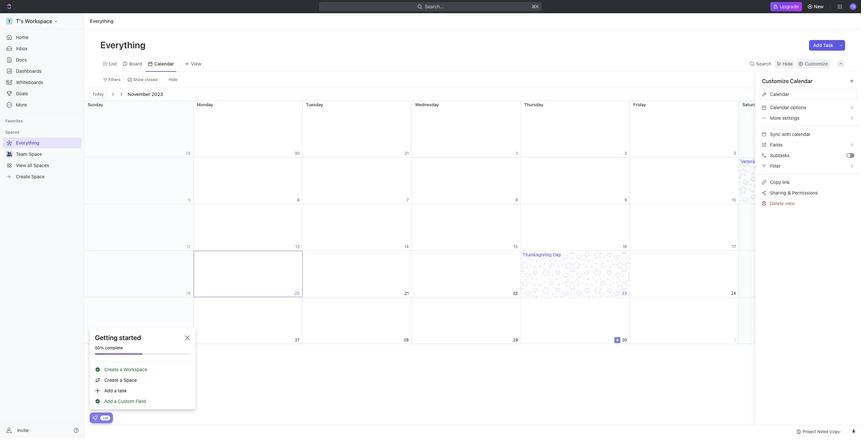 Task type: vqa. For each thing, say whether or not it's contained in the screenshot.
Grid
yes



Task type: locate. For each thing, give the bounding box(es) containing it.
22
[[513, 291, 518, 296]]

permissions
[[793, 190, 818, 196]]

more left settings
[[771, 115, 782, 121]]

a down add a task
[[114, 399, 117, 405]]

0 horizontal spatial hide
[[169, 77, 178, 82]]

1 vertical spatial create
[[104, 367, 119, 373]]

1 vertical spatial 29
[[513, 338, 518, 343]]

2 row from the top
[[84, 204, 849, 251]]

more
[[16, 102, 27, 108], [771, 115, 782, 121]]

0 vertical spatial row
[[84, 101, 849, 158]]

2 vertical spatial create
[[104, 378, 119, 383]]

workspace up create a space at bottom
[[124, 367, 147, 373]]

t
[[8, 19, 11, 24]]

started
[[119, 334, 141, 342]]

1 horizontal spatial 30
[[622, 338, 627, 343]]

tree containing everything
[[3, 138, 81, 182]]

view all spaces link
[[3, 160, 80, 171]]

options
[[791, 105, 807, 110]]

add for add task
[[814, 42, 823, 48]]

view inside 'tree'
[[16, 163, 26, 168]]

0 horizontal spatial everything link
[[3, 138, 80, 148]]

copy link
[[771, 180, 790, 185]]

spaces up create space link
[[33, 163, 49, 168]]

1 vertical spatial day
[[553, 252, 562, 258]]

add a custom field
[[104, 399, 146, 405]]

21
[[405, 291, 409, 296]]

3
[[734, 151, 737, 156]]

1 vertical spatial 30
[[622, 338, 627, 343]]

board link
[[128, 59, 142, 68]]

dropdown menu image
[[616, 292, 619, 295]]

row containing 29
[[84, 101, 849, 158]]

a up task
[[120, 378, 122, 383]]

inbox
[[16, 46, 28, 51]]

customize for customize
[[805, 61, 829, 66]]

thanksgiving
[[523, 252, 552, 258]]

1 horizontal spatial workspace
[[124, 367, 147, 373]]

all
[[27, 163, 32, 168]]

0 vertical spatial 29
[[186, 151, 191, 156]]

customize button
[[797, 59, 831, 68]]

16
[[623, 244, 627, 249]]

favorites
[[5, 119, 23, 124]]

0 vertical spatial more
[[16, 102, 27, 108]]

whiteboards
[[16, 80, 43, 85]]

1 horizontal spatial more
[[771, 115, 782, 121]]

0 vertical spatial workspace
[[25, 18, 52, 24]]

add inside button
[[814, 42, 823, 48]]

saturday
[[743, 102, 761, 107]]

calendar down customize calendar at the top
[[771, 91, 790, 97]]

sidebar navigation
[[0, 13, 86, 439]]

everything link
[[88, 17, 115, 25], [3, 138, 80, 148]]

0 vertical spatial everything link
[[88, 17, 115, 25]]

1 vertical spatial view
[[16, 163, 26, 168]]

1 vertical spatial add
[[104, 388, 113, 394]]

0 horizontal spatial 1
[[516, 151, 518, 156]]

1 row from the top
[[84, 101, 849, 158]]

1 vertical spatial everything link
[[3, 138, 80, 148]]

thanksgiving day row
[[84, 251, 849, 298]]

14
[[405, 244, 409, 249]]

hide down calendar "link"
[[169, 77, 178, 82]]

1 vertical spatial 1
[[735, 338, 737, 343]]

more down goals
[[16, 102, 27, 108]]

create inside 'tree'
[[16, 174, 30, 180]]

add for add a task
[[104, 388, 113, 394]]

31
[[405, 151, 409, 156]]

sharing & permissions
[[771, 190, 818, 196]]

docs link
[[3, 55, 81, 65]]

0 vertical spatial space
[[29, 151, 42, 157]]

sunday
[[88, 102, 103, 107]]

1 vertical spatial hide
[[169, 77, 178, 82]]

0 vertical spatial 1
[[516, 151, 518, 156]]

tuesday
[[306, 102, 323, 107]]

calendar up hide button
[[154, 61, 174, 66]]

30
[[295, 151, 300, 156], [622, 338, 627, 343]]

veterans day
[[741, 159, 770, 164]]

day left filter
[[762, 159, 770, 164]]

show closed button
[[125, 76, 160, 84]]

view button
[[182, 56, 204, 72]]

team space
[[16, 151, 42, 157]]

1 vertical spatial 6
[[297, 198, 300, 203]]

copy
[[771, 180, 782, 185]]

1 horizontal spatial view
[[191, 61, 202, 66]]

filter button
[[756, 161, 862, 172]]

closed
[[145, 77, 157, 82]]

calendar inside "link"
[[154, 61, 174, 66]]

a up create a space at bottom
[[120, 367, 122, 373]]

onboarding checklist button element
[[92, 416, 98, 421]]

hide
[[783, 61, 793, 66], [169, 77, 178, 82]]

0 vertical spatial create
[[16, 174, 30, 180]]

a left task
[[114, 388, 117, 394]]

view button
[[182, 59, 204, 68]]

hide button
[[166, 76, 180, 84]]

customize up "search tasks..." text field
[[805, 61, 829, 66]]

sync
[[771, 132, 781, 137]]

row containing 26
[[84, 298, 849, 345]]

row
[[84, 101, 849, 158], [84, 204, 849, 251], [84, 298, 849, 345]]

customize inside customize button
[[805, 61, 829, 66]]

calendar
[[154, 61, 174, 66], [791, 78, 813, 84], [771, 91, 790, 97], [771, 105, 790, 110]]

2 vertical spatial add
[[104, 399, 113, 405]]

upgrade
[[780, 4, 799, 9]]

space up view all spaces
[[29, 151, 42, 157]]

unscheduled
[[853, 116, 858, 142]]

customize calendar
[[763, 78, 813, 84]]

space down view all spaces link
[[31, 174, 45, 180]]

grid
[[84, 101, 849, 425]]

create for create a workspace
[[104, 367, 119, 373]]

0 horizontal spatial workspace
[[25, 18, 52, 24]]

3 row from the top
[[84, 298, 849, 345]]

veterans day row
[[84, 158, 849, 204]]

0 horizontal spatial view
[[16, 163, 26, 168]]

show closed
[[133, 77, 157, 82]]

0 horizontal spatial customize
[[763, 78, 789, 84]]

day right thanksgiving
[[553, 252, 562, 258]]

calendar
[[793, 132, 811, 137]]

thanksgiving day
[[523, 252, 562, 258]]

wednesday
[[415, 102, 439, 107]]

50% complete
[[95, 346, 123, 351]]

1 vertical spatial spaces
[[33, 163, 49, 168]]

view inside button
[[191, 61, 202, 66]]

sync with calendar link
[[759, 129, 859, 140]]

view right calendar "link"
[[191, 61, 202, 66]]

getting started
[[95, 334, 141, 342]]

task
[[824, 42, 834, 48]]

workspace
[[25, 18, 52, 24], [124, 367, 147, 373]]

1 vertical spatial space
[[31, 174, 45, 180]]

favorites button
[[3, 117, 25, 125]]

calendar up more settings
[[771, 105, 790, 110]]

0 vertical spatial day
[[762, 159, 770, 164]]

1 vertical spatial more
[[771, 115, 782, 121]]

6
[[853, 142, 858, 145], [297, 198, 300, 203]]

0 vertical spatial 6
[[853, 142, 858, 145]]

more inside dropdown button
[[16, 102, 27, 108]]

0 vertical spatial hide
[[783, 61, 793, 66]]

28
[[404, 338, 409, 343]]

1 horizontal spatial customize
[[805, 61, 829, 66]]

board
[[129, 61, 142, 66]]

search...
[[425, 4, 444, 9]]

search button
[[748, 59, 774, 68]]

1 horizontal spatial spaces
[[33, 163, 49, 168]]

⌘k
[[532, 4, 540, 9]]

with
[[782, 132, 791, 137]]

1 vertical spatial workspace
[[124, 367, 147, 373]]

home
[[16, 34, 29, 40]]

1 vertical spatial everything
[[100, 39, 148, 50]]

subtasks
[[771, 153, 790, 158]]

1 horizontal spatial hide
[[783, 61, 793, 66]]

10
[[732, 198, 737, 203]]

more inside button
[[771, 115, 782, 121]]

view left all
[[16, 163, 26, 168]]

2 vertical spatial everything
[[16, 140, 39, 146]]

0 horizontal spatial 29
[[186, 151, 191, 156]]

0 horizontal spatial 30
[[295, 151, 300, 156]]

customize
[[805, 61, 829, 66], [763, 78, 789, 84]]

a for task
[[114, 388, 117, 394]]

2 vertical spatial row
[[84, 298, 849, 345]]

home link
[[3, 32, 81, 43]]

create up add a task
[[104, 378, 119, 383]]

1 vertical spatial customize
[[763, 78, 789, 84]]

create
[[16, 174, 30, 180], [104, 367, 119, 373], [104, 378, 119, 383]]

0 vertical spatial customize
[[805, 61, 829, 66]]

filter
[[771, 163, 781, 169]]

t's workspace
[[16, 18, 52, 24]]

0 vertical spatial view
[[191, 61, 202, 66]]

0 horizontal spatial day
[[553, 252, 562, 258]]

0 vertical spatial add
[[814, 42, 823, 48]]

tree
[[3, 138, 81, 182]]

onboarding checklist button image
[[92, 416, 98, 421]]

1 horizontal spatial day
[[762, 159, 770, 164]]

space down create a workspace
[[124, 378, 137, 383]]

day
[[762, 159, 770, 164], [553, 252, 562, 258]]

0 horizontal spatial 6
[[297, 198, 300, 203]]

1
[[516, 151, 518, 156], [735, 338, 737, 343]]

a for custom
[[114, 399, 117, 405]]

subtasks button
[[760, 150, 847, 161]]

create down all
[[16, 174, 30, 180]]

0 horizontal spatial spaces
[[5, 130, 19, 135]]

dashboards link
[[3, 66, 81, 77]]

customize down hide dropdown button at the top right
[[763, 78, 789, 84]]

0 horizontal spatial more
[[16, 102, 27, 108]]

1 vertical spatial row
[[84, 204, 849, 251]]

search
[[757, 61, 772, 66]]

workspace up home link on the top left
[[25, 18, 52, 24]]

user group image
[[7, 152, 12, 156]]

spaces down favorites button
[[5, 130, 19, 135]]

create up create a space at bottom
[[104, 367, 119, 373]]

hide up customize calendar at the top
[[783, 61, 793, 66]]

space
[[29, 151, 42, 157], [31, 174, 45, 180], [124, 378, 137, 383]]

fields
[[771, 142, 783, 148]]

november 2023
[[128, 91, 163, 97]]



Task type: describe. For each thing, give the bounding box(es) containing it.
monday
[[197, 102, 213, 107]]

tb button
[[848, 1, 859, 12]]

0 vertical spatial 30
[[295, 151, 300, 156]]

calendar link
[[153, 59, 174, 68]]

50%
[[95, 346, 104, 351]]

calendar options
[[771, 105, 807, 110]]

create space
[[16, 174, 45, 180]]

workspace inside sidebar navigation
[[25, 18, 52, 24]]

space for create space
[[31, 174, 45, 180]]

delete view button
[[760, 198, 858, 209]]

delete view
[[771, 201, 795, 206]]

list link
[[108, 59, 117, 68]]

tb
[[852, 4, 856, 8]]

Search tasks... text field
[[779, 75, 845, 85]]

complete
[[105, 346, 123, 351]]

spaces inside 'tree'
[[33, 163, 49, 168]]

today button
[[90, 90, 107, 98]]

add for add a custom field
[[104, 399, 113, 405]]

27
[[295, 338, 300, 343]]

overdue
[[853, 155, 858, 173]]

new
[[815, 4, 824, 9]]

create a workspace
[[104, 367, 147, 373]]

t's
[[16, 18, 24, 24]]

veterans
[[741, 159, 761, 164]]

getting
[[95, 334, 118, 342]]

goals link
[[3, 88, 81, 99]]

customize for customize calendar
[[763, 78, 789, 84]]

team space link
[[16, 149, 80, 160]]

more button
[[3, 100, 81, 110]]

sync with calendar
[[771, 132, 811, 137]]

calendar down customize button
[[791, 78, 813, 84]]

invite
[[17, 428, 29, 433]]

view for view
[[191, 61, 202, 66]]

delete
[[771, 201, 784, 206]]

a for space
[[120, 378, 122, 383]]

0 vertical spatial everything
[[90, 18, 114, 24]]

&
[[788, 190, 791, 196]]

tree inside sidebar navigation
[[3, 138, 81, 182]]

inbox link
[[3, 43, 81, 54]]

sharing
[[771, 190, 787, 196]]

a for workspace
[[120, 367, 122, 373]]

filters button
[[100, 76, 124, 84]]

settings
[[783, 115, 800, 121]]

row containing 12
[[84, 204, 849, 251]]

0
[[853, 173, 858, 175]]

add task button
[[810, 40, 838, 51]]

day for veterans day
[[762, 159, 770, 164]]

view for view all spaces
[[16, 163, 26, 168]]

1 horizontal spatial everything link
[[88, 17, 115, 25]]

space for team space
[[29, 151, 42, 157]]

list
[[109, 61, 117, 66]]

friday
[[634, 102, 646, 107]]

5
[[188, 198, 191, 203]]

grid containing veterans day
[[84, 101, 849, 425]]

whiteboards link
[[3, 77, 81, 88]]

more for more settings
[[771, 115, 782, 121]]

show
[[133, 77, 144, 82]]

day for thanksgiving day
[[553, 252, 562, 258]]

view
[[786, 201, 795, 206]]

view all spaces
[[16, 163, 49, 168]]

field
[[136, 399, 146, 405]]

calendar inside button
[[771, 105, 790, 110]]

sharing & permissions button
[[760, 188, 858, 198]]

1 horizontal spatial 6
[[853, 142, 858, 145]]

12
[[186, 244, 191, 249]]

everything link inside 'tree'
[[3, 138, 80, 148]]

2023
[[152, 91, 163, 97]]

1 horizontal spatial 1
[[735, 338, 737, 343]]

6 inside veterans day row
[[297, 198, 300, 203]]

hide inside button
[[169, 77, 178, 82]]

2
[[625, 151, 627, 156]]

20
[[295, 291, 300, 296]]

13
[[296, 244, 300, 249]]

1 horizontal spatial 29
[[513, 338, 518, 343]]

link
[[783, 180, 790, 185]]

close image
[[185, 336, 190, 341]]

more for more
[[16, 102, 27, 108]]

november
[[128, 91, 150, 97]]

add a task
[[104, 388, 127, 394]]

hide button
[[775, 59, 795, 68]]

26
[[186, 338, 191, 343]]

dashboards
[[16, 68, 42, 74]]

19
[[186, 291, 191, 296]]

hide inside dropdown button
[[783, 61, 793, 66]]

t's workspace, , element
[[6, 18, 13, 25]]

17
[[733, 244, 737, 249]]

new button
[[805, 1, 828, 12]]

create for create space
[[16, 174, 30, 180]]

create for create a space
[[104, 378, 119, 383]]

2 vertical spatial space
[[124, 378, 137, 383]]

fields button
[[760, 140, 858, 150]]

0 vertical spatial spaces
[[5, 130, 19, 135]]

everything inside 'tree'
[[16, 140, 39, 146]]

more settings button
[[760, 113, 858, 124]]

9
[[625, 198, 627, 203]]

thursday
[[525, 102, 544, 107]]

7
[[407, 198, 409, 203]]

task
[[118, 388, 127, 394]]

create space link
[[3, 172, 80, 182]]

15
[[514, 244, 518, 249]]

create a space
[[104, 378, 137, 383]]



